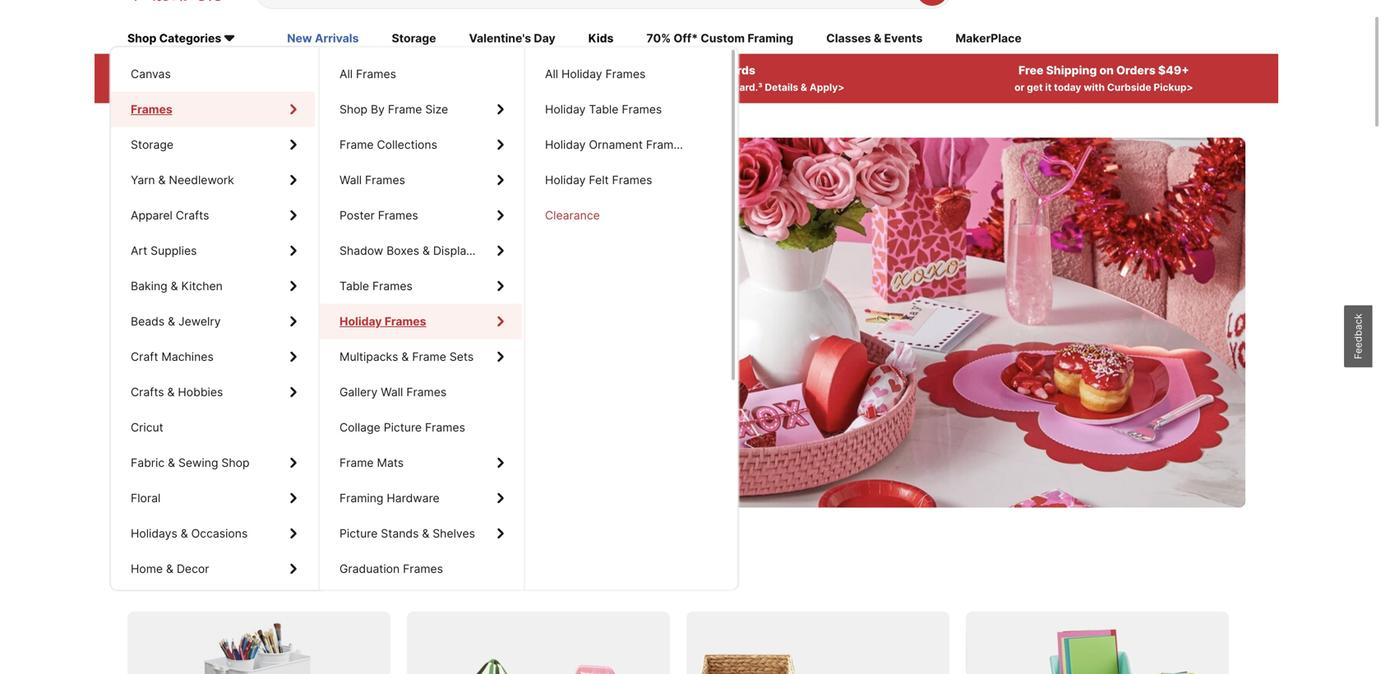 Task type: locate. For each thing, give the bounding box(es) containing it.
storage for kids
[[131, 138, 174, 152]]

holiday inside holiday ornament frames "link"
[[545, 138, 586, 152]]

floral link for new arrivals
[[111, 481, 315, 516]]

0 horizontal spatial off
[[208, 64, 226, 77]]

baking for shop categories
[[131, 279, 168, 293]]

70% off* custom framing
[[647, 31, 794, 45]]

2 horizontal spatial all
[[545, 67, 559, 81]]

0 horizontal spatial table
[[340, 279, 369, 293]]

supplies inside up to 40% off valentine's day supplies
[[243, 272, 402, 322]]

all up when
[[545, 67, 559, 81]]

0 vertical spatial day
[[534, 31, 556, 45]]

table inside holiday table frames link
[[589, 102, 619, 116]]

holiday left felt
[[545, 173, 586, 187]]

valentine's
[[469, 31, 531, 45], [431, 226, 633, 276]]

picture stands & shelves
[[340, 527, 475, 541]]

0 horizontal spatial with
[[184, 82, 205, 94]]

you
[[584, 82, 602, 94]]

framing down frame mats
[[340, 491, 384, 505]]

fabric for 70% off* custom framing
[[131, 456, 165, 470]]

holiday inside all holiday frames 'link'
[[562, 67, 602, 81]]

holidays & occasions link
[[111, 516, 315, 551], [111, 516, 315, 551], [111, 516, 315, 551], [111, 516, 315, 551], [111, 516, 315, 551], [111, 516, 315, 551], [111, 516, 315, 551], [111, 516, 315, 551]]

holiday inside holiday table frames link
[[545, 102, 586, 116]]

day up make
[[160, 272, 233, 322]]

holiday down when
[[545, 102, 586, 116]]

stands
[[381, 527, 419, 541]]

art for shop categories
[[131, 244, 147, 258]]

hobbies for kids
[[178, 385, 223, 399]]

details
[[765, 82, 799, 94]]

1 horizontal spatial table
[[589, 102, 619, 116]]

cricut link for valentine's day
[[111, 410, 315, 445]]

holidays for valentine's day
[[131, 527, 177, 541]]

kitchen for kids
[[181, 279, 223, 293]]

three water hyacinth baskets in white, brown and tan image
[[687, 612, 950, 674]]

table down the shadow
[[340, 279, 369, 293]]

& inside the earn 9% in rewards when you use your michaels™ credit card.³ details & apply>
[[801, 82, 808, 94]]

valentine's day link
[[469, 30, 556, 48]]

supplies for valentine's day
[[151, 244, 197, 258]]

2 with from the left
[[1084, 82, 1105, 94]]

credit
[[700, 82, 730, 94]]

apparel crafts link for storage
[[111, 198, 315, 233]]

1 with from the left
[[184, 82, 205, 94]]

baking for kids
[[131, 279, 168, 293]]

0 horizontal spatial framing
[[340, 491, 384, 505]]

occasions for new arrivals
[[191, 527, 248, 541]]

frames link
[[111, 92, 315, 127], [111, 92, 315, 127], [111, 92, 315, 127], [111, 92, 315, 127], [111, 92, 315, 127], [111, 92, 315, 127], [111, 92, 315, 127], [111, 92, 315, 127]]

or
[[1015, 82, 1025, 94]]

regular
[[246, 64, 290, 77]]

beads & jewelry link
[[111, 304, 315, 339], [111, 304, 315, 339], [111, 304, 315, 339], [111, 304, 315, 339], [111, 304, 315, 339], [111, 304, 315, 339], [111, 304, 315, 339], [111, 304, 315, 339]]

all up apply>
[[340, 67, 353, 81]]

all inside 'link'
[[545, 67, 559, 81]]

1 horizontal spatial all
[[340, 67, 353, 81]]

machines for kids
[[161, 350, 214, 364]]

holidays
[[131, 527, 177, 541], [131, 527, 177, 541], [131, 527, 177, 541], [131, 527, 177, 541], [131, 527, 177, 541], [131, 527, 177, 541], [131, 527, 177, 541], [131, 527, 177, 541]]

beads & jewelry for kids
[[131, 315, 221, 329]]

1 vertical spatial valentine's
[[431, 226, 633, 276]]

fabric & sewing shop
[[131, 456, 250, 470], [131, 456, 250, 470], [131, 456, 250, 470], [131, 456, 250, 470], [131, 456, 250, 470], [131, 456, 250, 470], [131, 456, 250, 470], [131, 456, 250, 470]]

holiday up holiday felt frames
[[545, 138, 586, 152]]

0 vertical spatial on
[[1100, 64, 1114, 77]]

fabric for storage
[[131, 456, 165, 470]]

crafts & hobbies link for storage
[[111, 375, 315, 410]]

0 vertical spatial table
[[589, 102, 619, 116]]

home & decor link for kids
[[111, 551, 315, 587]]

with down '20%'
[[184, 82, 205, 94]]

holiday for ornament
[[545, 138, 586, 152]]

beads & jewelry
[[131, 315, 221, 329], [131, 315, 221, 329], [131, 315, 221, 329], [131, 315, 221, 329], [131, 315, 221, 329], [131, 315, 221, 329], [131, 315, 221, 329], [131, 315, 221, 329]]

0 horizontal spatial wall
[[340, 173, 362, 187]]

off inside 20% off all regular price purchases with code daily23us. exclusions apply>
[[208, 64, 226, 77]]

kitchen for valentine's day
[[181, 279, 223, 293]]

storage link for valentine's day
[[111, 127, 315, 162]]

holiday ornament frames link
[[526, 127, 728, 162]]

fabric for new arrivals
[[131, 456, 165, 470]]

1 horizontal spatial on
[[1100, 64, 1114, 77]]

shadow boxes & display cases
[[340, 244, 510, 258]]

table frames link
[[320, 269, 522, 304]]

jewelry for 70% off* custom framing
[[178, 315, 221, 329]]

craft machines link for storage
[[111, 339, 315, 375]]

floral link
[[111, 481, 315, 516], [111, 481, 315, 516], [111, 481, 315, 516], [111, 481, 315, 516], [111, 481, 315, 516], [111, 481, 315, 516], [111, 481, 315, 516], [111, 481, 315, 516]]

frames link for storage
[[111, 92, 315, 127]]

yarn & needlework
[[131, 173, 234, 187], [131, 173, 234, 187], [131, 173, 234, 187], [131, 173, 234, 187], [131, 173, 234, 187], [131, 173, 234, 187], [131, 173, 234, 187], [131, 173, 234, 187]]

it right "get"
[[1046, 82, 1052, 94]]

1 horizontal spatial wall
[[381, 385, 403, 399]]

holiday for frames
[[340, 315, 382, 329]]

apparel crafts for storage
[[131, 208, 209, 222]]

shop by frame size
[[340, 102, 448, 116]]

supplies for kids
[[151, 244, 197, 258]]

creative
[[208, 565, 286, 589]]

holiday inside holiday frames link
[[340, 315, 382, 329]]

holidays & occasions link for new arrivals
[[111, 516, 315, 551]]

20% off all regular price purchases with code daily23us. exclusions apply>
[[180, 64, 385, 94]]

day up when
[[534, 31, 556, 45]]

art
[[131, 244, 147, 258], [131, 244, 147, 258], [131, 244, 147, 258], [131, 244, 147, 258], [131, 244, 147, 258], [131, 244, 147, 258], [131, 244, 147, 258], [131, 244, 147, 258]]

craft machines for classes & events
[[131, 350, 214, 364]]

categories
[[159, 31, 221, 45]]

home for shop categories
[[131, 562, 163, 576]]

1 horizontal spatial day
[[534, 31, 556, 45]]

apparel crafts for new arrivals
[[131, 208, 209, 222]]

canvas for shop categories
[[131, 67, 171, 81]]

makerplace link
[[956, 30, 1022, 48]]

it right make
[[217, 333, 230, 358]]

supplies for shop categories
[[151, 244, 197, 258]]

hardware
[[387, 491, 440, 505]]

shop categories link
[[127, 30, 254, 48]]

all up code
[[228, 64, 244, 77]]

on right the "save"
[[179, 565, 203, 589]]

0 vertical spatial valentine's
[[469, 31, 531, 45]]

frames link for 70% off* custom framing
[[111, 92, 315, 127]]

0 vertical spatial wall
[[340, 173, 362, 187]]

0 horizontal spatial all
[[228, 64, 244, 77]]

storage for new arrivals
[[131, 138, 174, 152]]

1 horizontal spatial with
[[1084, 82, 1105, 94]]

crafts & hobbies link
[[111, 375, 315, 410], [111, 375, 315, 410], [111, 375, 315, 410], [111, 375, 315, 410], [111, 375, 315, 410], [111, 375, 315, 410], [111, 375, 315, 410], [111, 375, 315, 410]]

cases
[[476, 244, 510, 258]]

canvas link
[[111, 56, 315, 92], [111, 56, 315, 92], [111, 56, 315, 92], [111, 56, 315, 92], [111, 56, 315, 92], [111, 56, 315, 92], [111, 56, 315, 92], [111, 56, 315, 92]]

holiday ornament frames
[[545, 138, 687, 152]]

yarn for classes & events
[[131, 173, 155, 187]]

holiday for table
[[545, 102, 586, 116]]

collage picture frames
[[340, 421, 465, 435]]

holiday
[[562, 67, 602, 81], [545, 102, 586, 116], [545, 138, 586, 152], [545, 173, 586, 187], [340, 315, 382, 329]]

0 horizontal spatial day
[[160, 272, 233, 322]]

1 horizontal spatial picture
[[384, 421, 422, 435]]

on up "curbside"
[[1100, 64, 1114, 77]]

1 vertical spatial table
[[340, 279, 369, 293]]

jewelry for storage
[[178, 315, 221, 329]]

shop by frame size link
[[320, 92, 522, 127]]

shop now button
[[160, 379, 256, 418]]

new arrivals
[[287, 31, 359, 45]]

art supplies link for valentine's day
[[111, 233, 315, 269]]

colorful plastic storage bins image
[[966, 612, 1230, 674]]

it
[[1046, 82, 1052, 94], [217, 333, 230, 358]]

collections
[[377, 138, 437, 152]]

table down use
[[589, 102, 619, 116]]

1 vertical spatial picture
[[340, 527, 378, 541]]

yarn & needlework link for classes & events
[[111, 162, 315, 198]]

all holiday frames link
[[526, 56, 728, 92]]

craft
[[131, 350, 158, 364], [131, 350, 158, 364], [131, 350, 158, 364], [131, 350, 158, 364], [131, 350, 158, 364], [131, 350, 158, 364], [131, 350, 158, 364], [131, 350, 158, 364]]

picture
[[384, 421, 422, 435], [340, 527, 378, 541]]

all inside 20% off all regular price purchases with code daily23us. exclusions apply>
[[228, 64, 244, 77]]

yarn & needlework for 70% off* custom framing
[[131, 173, 234, 187]]

holidays & occasions link for kids
[[111, 516, 315, 551]]

kids
[[589, 31, 614, 45]]

supplies
[[151, 244, 197, 258], [151, 244, 197, 258], [151, 244, 197, 258], [151, 244, 197, 258], [151, 244, 197, 258], [151, 244, 197, 258], [151, 244, 197, 258], [151, 244, 197, 258], [243, 272, 402, 322]]

kitchen for storage
[[181, 279, 223, 293]]

$49+
[[1159, 64, 1190, 77]]

20%
[[180, 64, 205, 77]]

michaels™
[[648, 82, 698, 94]]

purchases
[[325, 64, 385, 77]]

wall inside wall frames link
[[340, 173, 362, 187]]

for
[[370, 565, 397, 589]]

hobbies for shop categories
[[178, 385, 223, 399]]

holidays & occasions link for storage
[[111, 516, 315, 551]]

0 vertical spatial picture
[[384, 421, 422, 435]]

with right today
[[1084, 82, 1105, 94]]

yarn & needlework link
[[111, 162, 315, 198], [111, 162, 315, 198], [111, 162, 315, 198], [111, 162, 315, 198], [111, 162, 315, 198], [111, 162, 315, 198], [111, 162, 315, 198], [111, 162, 315, 198]]

baking & kitchen for classes & events
[[131, 279, 223, 293]]

cricut link for shop categories
[[111, 410, 315, 445]]

holiday up you
[[562, 67, 602, 81]]

floral link for 70% off* custom framing
[[111, 481, 315, 516]]

holiday up and in the left of the page
[[340, 315, 382, 329]]

with inside 20% off all regular price purchases with code daily23us. exclusions apply>
[[184, 82, 205, 94]]

storage link
[[392, 30, 436, 48], [111, 127, 315, 162], [111, 127, 315, 162], [111, 127, 315, 162], [111, 127, 315, 162], [111, 127, 315, 162], [111, 127, 315, 162], [111, 127, 315, 162], [111, 127, 315, 162]]

1 vertical spatial day
[[160, 272, 233, 322]]

1 vertical spatial on
[[179, 565, 203, 589]]

shop now
[[180, 391, 236, 406]]

crafts & hobbies link for valentine's day
[[111, 375, 315, 410]]

frames inside 'link'
[[606, 67, 646, 81]]

machines for valentine's day
[[161, 350, 214, 364]]

yarn & needlework for storage
[[131, 173, 234, 187]]

wall frames link
[[320, 162, 522, 198]]

frames
[[356, 67, 396, 81], [606, 67, 646, 81], [131, 102, 171, 116], [131, 102, 171, 116], [131, 102, 171, 116], [131, 102, 171, 116], [131, 102, 171, 116], [131, 102, 171, 116], [131, 102, 171, 116], [131, 102, 172, 116], [622, 102, 662, 116], [646, 138, 687, 152], [365, 173, 405, 187], [612, 173, 653, 187], [378, 208, 418, 222], [373, 279, 413, 293], [385, 315, 426, 329], [407, 385, 447, 399], [425, 421, 465, 435], [403, 562, 443, 576]]

crafts & hobbies for 70% off* custom framing
[[131, 385, 223, 399]]

0 vertical spatial it
[[1046, 82, 1052, 94]]

cricut link for 70% off* custom framing
[[111, 410, 315, 445]]

fabric & sewing shop for classes & events
[[131, 456, 250, 470]]

home & decor for classes & events
[[131, 562, 209, 576]]

picture up graduation
[[340, 527, 378, 541]]

apparel for shop categories
[[131, 208, 173, 222]]

0 vertical spatial off
[[208, 64, 226, 77]]

baking
[[131, 279, 168, 293], [131, 279, 168, 293], [131, 279, 168, 293], [131, 279, 168, 293], [131, 279, 168, 293], [131, 279, 168, 293], [131, 279, 168, 293], [131, 279, 168, 293]]

baking & kitchen
[[131, 279, 223, 293], [131, 279, 223, 293], [131, 279, 223, 293], [131, 279, 223, 293], [131, 279, 223, 293], [131, 279, 223, 293], [131, 279, 223, 293], [131, 279, 223, 293]]

1 vertical spatial framing
[[340, 491, 384, 505]]

canvas for valentine's day
[[131, 67, 171, 81]]

cricut for new arrivals
[[131, 421, 163, 435]]

1 vertical spatial off
[[362, 226, 422, 276]]

home & decor link
[[111, 551, 315, 587], [111, 551, 315, 587], [111, 551, 315, 587], [111, 551, 315, 587], [111, 551, 315, 587], [111, 551, 315, 587], [111, 551, 315, 587], [111, 551, 315, 587]]

space.
[[461, 565, 525, 589]]

wall right gallery
[[381, 385, 403, 399]]

custom
[[701, 31, 745, 45]]

all for all frames
[[340, 67, 353, 81]]

canvas link for storage
[[111, 56, 315, 92]]

0 horizontal spatial it
[[217, 333, 230, 358]]

apparel crafts
[[131, 208, 209, 222], [131, 208, 209, 222], [131, 208, 209, 222], [131, 208, 209, 222], [131, 208, 209, 222], [131, 208, 209, 222], [131, 208, 209, 222], [131, 208, 209, 222]]

floral link for valentine's day
[[111, 481, 315, 516]]

apparel for valentine's day
[[131, 208, 173, 222]]

it inside free shipping on orders $49+ or get it today with curbside pickup>
[[1046, 82, 1052, 94]]

1 horizontal spatial framing
[[748, 31, 794, 45]]

holidays & occasions link for classes & events
[[111, 516, 315, 551]]

frame left sets
[[412, 350, 446, 364]]

1 horizontal spatial it
[[1046, 82, 1052, 94]]

home for classes & events
[[131, 562, 163, 576]]

picture down "gallery wall frames"
[[384, 421, 422, 435]]

storage
[[291, 565, 365, 589]]

art supplies for 70% off* custom framing
[[131, 244, 197, 258]]

framing hardware link
[[320, 481, 522, 516]]

frame
[[388, 102, 422, 116], [340, 138, 374, 152], [412, 350, 446, 364], [340, 456, 374, 470]]

kitchen for classes & events
[[181, 279, 223, 293]]

felt
[[589, 173, 609, 187]]

craft machines for storage
[[131, 350, 214, 364]]

canvas
[[131, 67, 171, 81], [131, 67, 171, 81], [131, 67, 171, 81], [131, 67, 171, 81], [131, 67, 171, 81], [131, 67, 171, 81], [131, 67, 171, 81], [131, 67, 171, 81]]

beads & jewelry for classes & events
[[131, 315, 221, 329]]

holidays & occasions for storage
[[131, 527, 248, 541]]

wall up the poster
[[340, 173, 362, 187]]

with
[[184, 82, 205, 94], [1084, 82, 1105, 94]]

1 vertical spatial wall
[[381, 385, 403, 399]]

craft machines link for valentine's day
[[111, 339, 315, 375]]

1 vertical spatial it
[[217, 333, 230, 358]]

supplies for classes & events
[[151, 244, 197, 258]]

wall frames
[[340, 173, 405, 187]]

1 horizontal spatial off
[[362, 226, 422, 276]]

decor for new arrivals
[[177, 562, 209, 576]]

on
[[1100, 64, 1114, 77], [179, 565, 203, 589]]

frame up wall frames
[[340, 138, 374, 152]]

display
[[433, 244, 473, 258]]

baking for storage
[[131, 279, 168, 293]]

framing right the 'custom'
[[748, 31, 794, 45]]

home & decor for storage
[[131, 562, 209, 576]]

day
[[534, 31, 556, 45], [160, 272, 233, 322]]

holiday inside holiday felt frames link
[[545, 173, 586, 187]]

beads & jewelry link for shop categories
[[111, 304, 315, 339]]

supplies for 70% off* custom framing
[[151, 244, 197, 258]]

70% off* custom framing link
[[647, 30, 794, 48]]

frames link for new arrivals
[[111, 92, 315, 127]]

beads
[[131, 315, 165, 329], [131, 315, 165, 329], [131, 315, 165, 329], [131, 315, 165, 329], [131, 315, 165, 329], [131, 315, 165, 329], [131, 315, 165, 329], [131, 315, 165, 329]]

poster
[[340, 208, 375, 222]]

off inside up to 40% off valentine's day supplies
[[362, 226, 422, 276]]

floral
[[131, 491, 161, 505], [131, 491, 161, 505], [131, 491, 161, 505], [131, 491, 161, 505], [131, 491, 161, 505], [131, 491, 161, 505], [131, 491, 161, 505], [131, 491, 161, 505]]

day inside up to 40% off valentine's day supplies
[[160, 272, 233, 322]]

baking & kitchen for kids
[[131, 279, 223, 293]]

crafts & hobbies for storage
[[131, 385, 223, 399]]

cricut for 70% off* custom framing
[[131, 421, 163, 435]]

craft machines link
[[111, 339, 315, 375], [111, 339, 315, 375], [111, 339, 315, 375], [111, 339, 315, 375], [111, 339, 315, 375], [111, 339, 315, 375], [111, 339, 315, 375], [111, 339, 315, 375]]

table
[[589, 102, 619, 116], [340, 279, 369, 293]]

canvas for kids
[[131, 67, 171, 81]]

canvas link for valentine's day
[[111, 56, 315, 92]]



Task type: describe. For each thing, give the bounding box(es) containing it.
frame right by
[[388, 102, 422, 116]]

yarn & needlework for valentine's day
[[131, 173, 234, 187]]

holiday frames link
[[320, 304, 522, 339]]

code
[[207, 82, 231, 94]]

baking & kitchen for shop categories
[[131, 279, 223, 293]]

beads & jewelry for new arrivals
[[131, 315, 221, 329]]

picture stands & shelves link
[[320, 516, 522, 551]]

fabric & sewing shop for shop categories
[[131, 456, 250, 470]]

graduation frames link
[[320, 551, 522, 587]]

floral for storage
[[131, 491, 161, 505]]

home & decor for kids
[[131, 562, 209, 576]]

picture inside "link"
[[384, 421, 422, 435]]

cricut for classes & events
[[131, 421, 163, 435]]

valentine's inside up to 40% off valentine's day supplies
[[431, 226, 633, 276]]

holiday felt frames link
[[526, 162, 728, 198]]

clearance link
[[526, 198, 728, 233]]

shop inside shop now button
[[180, 391, 208, 406]]

on inside free shipping on orders $49+ or get it today with curbside pickup>
[[1100, 64, 1114, 77]]

table inside table frames link
[[340, 279, 369, 293]]

yarn & needlework link for kids
[[111, 162, 315, 198]]

crafts & hobbies for new arrivals
[[131, 385, 223, 399]]

multipacks & frame sets
[[340, 350, 474, 364]]

beads for valentine's day
[[131, 315, 165, 329]]

canvas link for kids
[[111, 56, 315, 92]]

frame collections link
[[320, 127, 522, 162]]

yarn for storage
[[131, 173, 155, 187]]

heartfelt.
[[378, 333, 465, 358]]

up
[[160, 226, 213, 276]]

beads for new arrivals
[[131, 315, 165, 329]]

card.³
[[732, 82, 763, 94]]

free shipping on orders $49+ or get it today with curbside pickup>
[[1015, 64, 1194, 94]]

crafts & hobbies link for new arrivals
[[111, 375, 315, 410]]

baking & kitchen link for kids
[[111, 269, 315, 304]]

now
[[211, 391, 236, 406]]

yarn for valentine's day
[[131, 173, 155, 187]]

holidays for storage
[[131, 527, 177, 541]]

fabric & sewing shop for storage
[[131, 456, 250, 470]]

holiday table frames
[[545, 102, 662, 116]]

0 horizontal spatial picture
[[340, 527, 378, 541]]

apparel crafts for classes & events
[[131, 208, 209, 222]]

floral link for shop categories
[[111, 481, 315, 516]]

white rolling cart with art supplies image
[[127, 612, 391, 674]]

holiday storage containers image
[[407, 612, 670, 674]]

apply>
[[810, 82, 845, 94]]

apparel crafts link for new arrivals
[[111, 198, 315, 233]]

beads & jewelry for valentine's day
[[131, 315, 221, 329]]

9%
[[673, 64, 691, 77]]

crafts & hobbies link for kids
[[111, 375, 315, 410]]

home & decor link for new arrivals
[[111, 551, 315, 587]]

gallery wall frames
[[340, 385, 447, 399]]

holidays for classes & events
[[131, 527, 177, 541]]

apparel crafts link for valentine's day
[[111, 198, 315, 233]]

art supplies link for shop categories
[[111, 233, 315, 269]]

free
[[1019, 64, 1044, 77]]

shop inside shop by frame size link
[[340, 102, 368, 116]]

wall inside gallery wall frames link
[[381, 385, 403, 399]]

yarn & needlework for shop categories
[[131, 173, 234, 187]]

handmade
[[235, 333, 333, 358]]

earn
[[644, 64, 670, 77]]

shadow boxes & display cases link
[[320, 233, 522, 269]]

beads for shop categories
[[131, 315, 165, 329]]

crafts & hobbies link for classes & events
[[111, 375, 315, 410]]

today
[[1054, 82, 1082, 94]]

exclusions
[[293, 82, 345, 94]]

beads & jewelry link for valentine's day
[[111, 304, 315, 339]]

home for valentine's day
[[131, 562, 163, 576]]

0 vertical spatial framing
[[748, 31, 794, 45]]

graduation frames
[[340, 562, 443, 576]]

new arrivals link
[[287, 30, 359, 48]]

jewelry for valentine's day
[[178, 315, 221, 329]]

mats
[[377, 456, 404, 470]]

kitchen for shop categories
[[181, 279, 223, 293]]

sets
[[450, 350, 474, 364]]

orders
[[1117, 64, 1156, 77]]

fabric & sewing shop link for new arrivals
[[111, 445, 315, 481]]

occasions for storage
[[191, 527, 248, 541]]

in
[[693, 64, 704, 77]]

sewing for valentine's day
[[178, 456, 218, 470]]

craft machines for new arrivals
[[131, 350, 214, 364]]

occasions for shop categories
[[191, 527, 248, 541]]

graduation
[[340, 562, 400, 576]]

daily23us.
[[233, 82, 291, 94]]

frame collections
[[340, 138, 437, 152]]

holiday frames
[[340, 315, 426, 329]]

0 horizontal spatial on
[[179, 565, 203, 589]]

shop categories
[[127, 31, 221, 45]]

fabric & sewing shop link for valentine's day
[[111, 445, 315, 481]]

apparel for storage
[[131, 208, 173, 222]]

art for valentine's day
[[131, 244, 147, 258]]

art for storage
[[131, 244, 147, 258]]

baking & kitchen link for classes & events
[[111, 269, 315, 304]]

shadow
[[340, 244, 383, 258]]

framing inside 'link'
[[340, 491, 384, 505]]

yarn & needlework link for storage
[[111, 162, 315, 198]]

craft machines link for kids
[[111, 339, 315, 375]]

up to 40% off valentine's day supplies
[[160, 226, 633, 322]]

craft machines for valentine's day
[[131, 350, 214, 364]]

beads for classes & events
[[131, 315, 165, 329]]

kids link
[[589, 30, 614, 48]]

home for kids
[[131, 562, 163, 576]]

crafts & hobbies link for 70% off* custom framing
[[111, 375, 315, 410]]

by
[[371, 102, 385, 116]]

art supplies for classes & events
[[131, 244, 197, 258]]

baking & kitchen link for valentine's day
[[111, 269, 315, 304]]

cricut link for storage
[[111, 410, 315, 445]]

art supplies link for new arrivals
[[111, 233, 315, 269]]

occasions for kids
[[191, 527, 248, 541]]

collage picture frames link
[[320, 410, 522, 445]]

new
[[287, 31, 312, 45]]

cricut link for new arrivals
[[111, 410, 315, 445]]

events
[[885, 31, 923, 45]]

with inside free shipping on orders $49+ or get it today with curbside pickup>
[[1084, 82, 1105, 94]]

storage link for shop categories
[[111, 127, 315, 162]]

craft machines link for classes & events
[[111, 339, 315, 375]]

table frames
[[340, 279, 413, 293]]

craft machines link for shop categories
[[111, 339, 315, 375]]

valentine's inside valentine's day link
[[469, 31, 531, 45]]

earn 9% in rewards when you use your michaels™ credit card.³ details & apply>
[[555, 64, 845, 94]]

collage
[[340, 421, 381, 435]]

home for storage
[[131, 562, 163, 576]]

beads & jewelry link for classes & events
[[111, 304, 315, 339]]

every
[[402, 565, 456, 589]]

shipping
[[1046, 64, 1097, 77]]

all frames link
[[320, 56, 522, 92]]

art supplies for kids
[[131, 244, 197, 258]]

all holiday frames
[[545, 67, 646, 81]]

table of valentines day decor image
[[127, 138, 1246, 508]]

art for new arrivals
[[131, 244, 147, 258]]

baking for new arrivals
[[131, 279, 168, 293]]

make
[[160, 333, 212, 358]]

storage for 70% off* custom framing
[[131, 138, 174, 152]]

framing hardware
[[340, 491, 440, 505]]

needlework for shop categories
[[169, 173, 234, 187]]

get
[[1027, 82, 1043, 94]]

frames link for valentine's day
[[111, 92, 315, 127]]

beads for kids
[[131, 315, 165, 329]]

pickup>
[[1154, 82, 1194, 94]]

craft machines link for 70% off* custom framing
[[111, 339, 315, 375]]

holidays & occasions for 70% off* custom framing
[[131, 527, 248, 541]]

frame mats
[[340, 456, 404, 470]]

floral for 70% off* custom framing
[[131, 491, 161, 505]]

holiday table frames link
[[526, 92, 728, 127]]

save
[[127, 565, 174, 589]]

your
[[624, 82, 646, 94]]

storage for classes & events
[[131, 138, 174, 152]]

use
[[604, 82, 622, 94]]

boxes
[[387, 244, 419, 258]]

70%
[[647, 31, 671, 45]]

classes
[[827, 31, 871, 45]]

40%
[[270, 226, 353, 276]]

apparel crafts for shop categories
[[131, 208, 209, 222]]

frame left mats
[[340, 456, 374, 470]]

needlework for valentine's day
[[169, 173, 234, 187]]

curbside
[[1108, 82, 1152, 94]]

hobbies for storage
[[178, 385, 223, 399]]

fabric for kids
[[131, 456, 165, 470]]

to
[[222, 226, 261, 276]]

floral for valentine's day
[[131, 491, 161, 505]]

frame mats link
[[320, 445, 522, 481]]

floral for kids
[[131, 491, 161, 505]]

machines for 70% off* custom framing
[[161, 350, 214, 364]]

apparel for new arrivals
[[131, 208, 173, 222]]

shop inside shop categories link
[[127, 31, 157, 45]]

makerplace
[[956, 31, 1022, 45]]

classes & events link
[[827, 30, 923, 48]]

craft for storage
[[131, 350, 158, 364]]

clearance
[[545, 208, 600, 222]]

price
[[293, 64, 322, 77]]

holiday felt frames
[[545, 173, 653, 187]]

home for new arrivals
[[131, 562, 163, 576]]

all frames
[[340, 67, 396, 81]]

save on creative storage for every space.
[[127, 565, 525, 589]]

kitchen for 70% off* custom framing
[[181, 279, 223, 293]]

fabric & sewing shop for new arrivals
[[131, 456, 250, 470]]

arrivals
[[315, 31, 359, 45]]

holidays & occasions for new arrivals
[[131, 527, 248, 541]]

gallery
[[340, 385, 378, 399]]

and
[[338, 333, 373, 358]]

yarn for new arrivals
[[131, 173, 155, 187]]

make it handmade and heartfelt.
[[160, 333, 465, 358]]



Task type: vqa. For each thing, say whether or not it's contained in the screenshot.
Valentine's Day Apparel
yes



